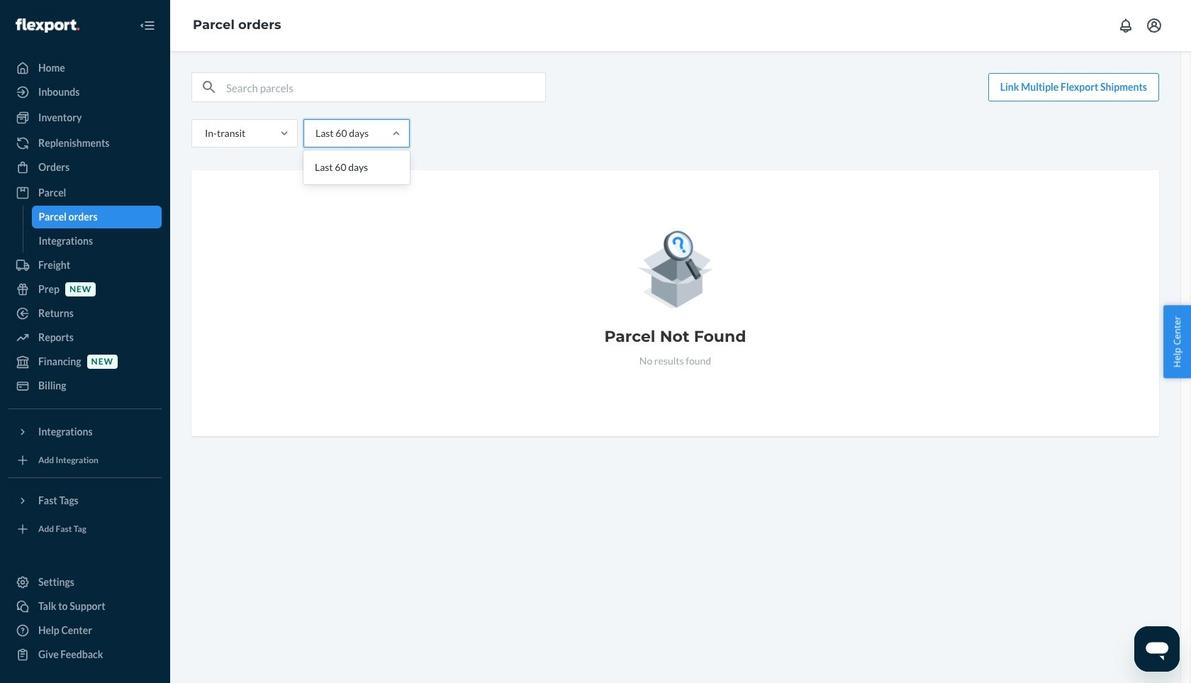 Task type: locate. For each thing, give the bounding box(es) containing it.
Search parcels text field
[[226, 73, 546, 101]]

None text field
[[316, 126, 370, 140]]

open notifications image
[[1118, 17, 1135, 34]]



Task type: describe. For each thing, give the bounding box(es) containing it.
empty list image
[[637, 227, 714, 309]]

open account menu image
[[1147, 17, 1164, 34]]

close navigation image
[[139, 17, 156, 34]]

flexport logo image
[[16, 18, 79, 32]]



Task type: vqa. For each thing, say whether or not it's contained in the screenshot.
Text Box
yes



